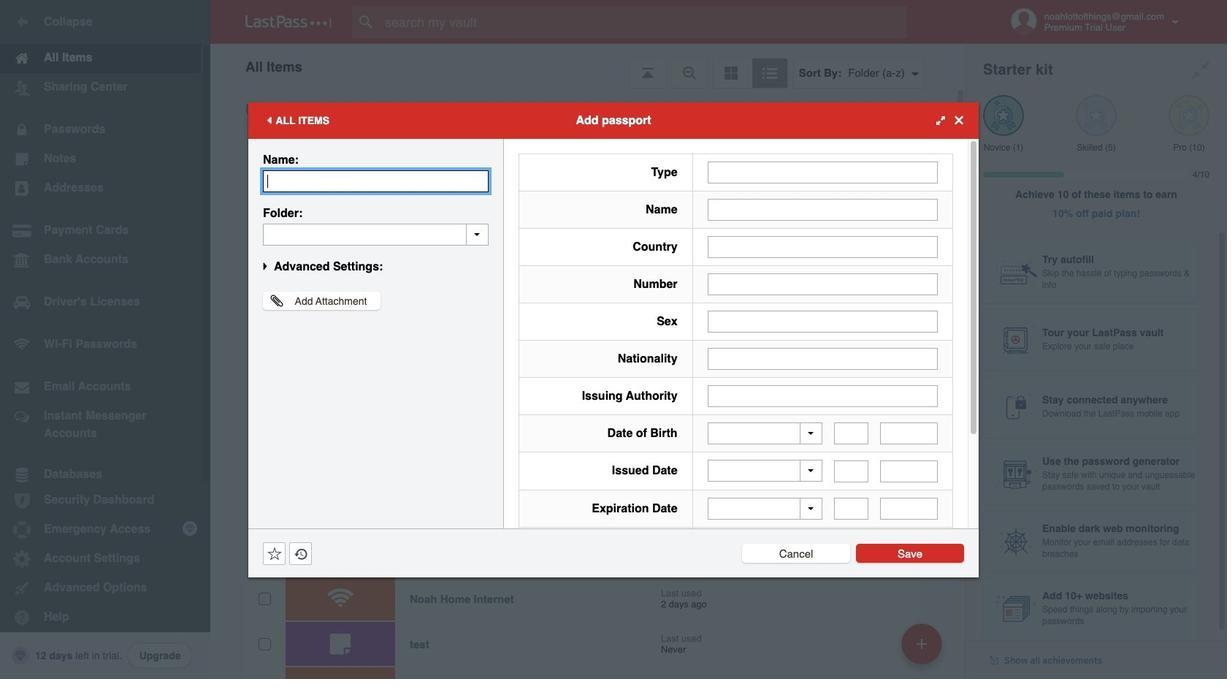 Task type: vqa. For each thing, say whether or not it's contained in the screenshot.
MAIN NAVIGATION navigation
yes



Task type: locate. For each thing, give the bounding box(es) containing it.
vault options navigation
[[211, 44, 966, 88]]

new item navigation
[[897, 619, 952, 679]]

None text field
[[708, 198, 939, 220], [708, 236, 939, 258], [708, 310, 939, 332], [708, 348, 939, 369], [708, 385, 939, 407], [835, 460, 869, 482], [881, 460, 939, 482], [881, 498, 939, 520], [708, 198, 939, 220], [708, 236, 939, 258], [708, 310, 939, 332], [708, 348, 939, 369], [708, 385, 939, 407], [835, 460, 869, 482], [881, 460, 939, 482], [881, 498, 939, 520]]

lastpass image
[[246, 15, 332, 29]]

None text field
[[708, 161, 939, 183], [263, 170, 489, 192], [263, 223, 489, 245], [708, 273, 939, 295], [835, 422, 869, 444], [881, 422, 939, 444], [835, 498, 869, 520], [708, 161, 939, 183], [263, 170, 489, 192], [263, 223, 489, 245], [708, 273, 939, 295], [835, 422, 869, 444], [881, 422, 939, 444], [835, 498, 869, 520]]

dialog
[[249, 102, 979, 634]]

Search search field
[[352, 6, 936, 38]]

new item image
[[917, 638, 928, 649]]



Task type: describe. For each thing, give the bounding box(es) containing it.
main navigation navigation
[[0, 0, 211, 679]]

search my vault text field
[[352, 6, 936, 38]]



